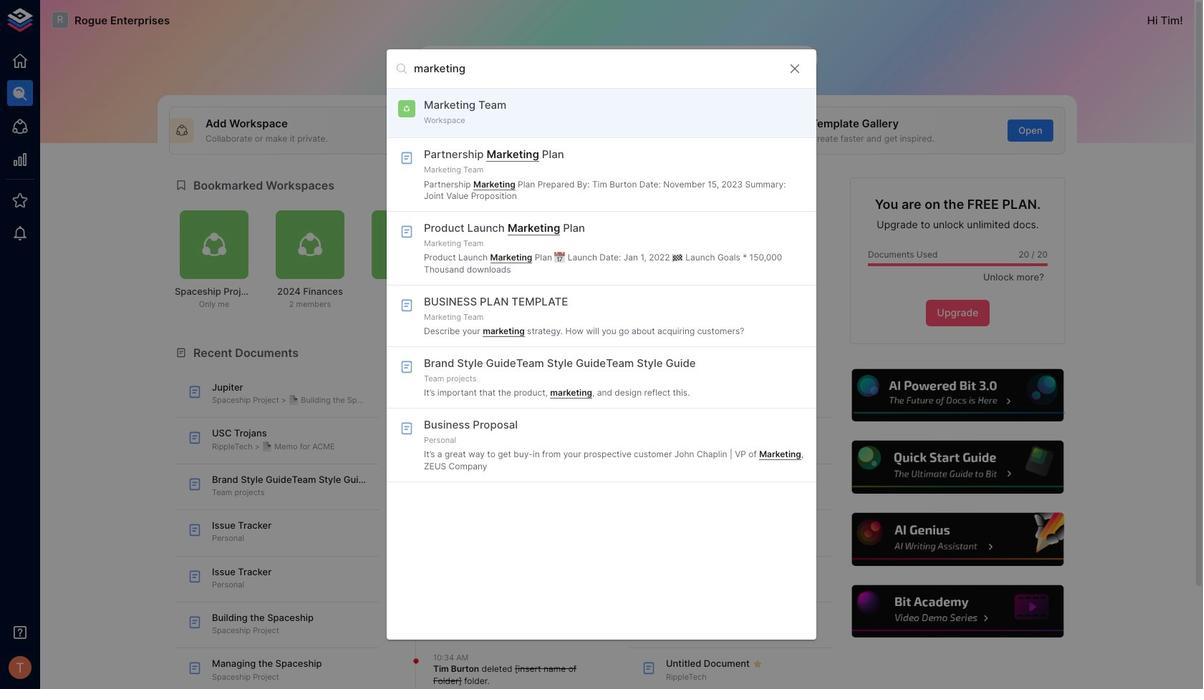 Task type: locate. For each thing, give the bounding box(es) containing it.
help image
[[850, 367, 1066, 424], [850, 439, 1066, 496], [850, 512, 1066, 568], [850, 584, 1066, 641]]

dialog
[[387, 49, 816, 641]]



Task type: vqa. For each thing, say whether or not it's contained in the screenshot.
a associated with Use
no



Task type: describe. For each thing, give the bounding box(es) containing it.
3 help image from the top
[[850, 512, 1066, 568]]

1 help image from the top
[[850, 367, 1066, 424]]

Search documents, folders and workspaces... text field
[[414, 58, 776, 80]]

2 help image from the top
[[850, 439, 1066, 496]]

4 help image from the top
[[850, 584, 1066, 641]]



